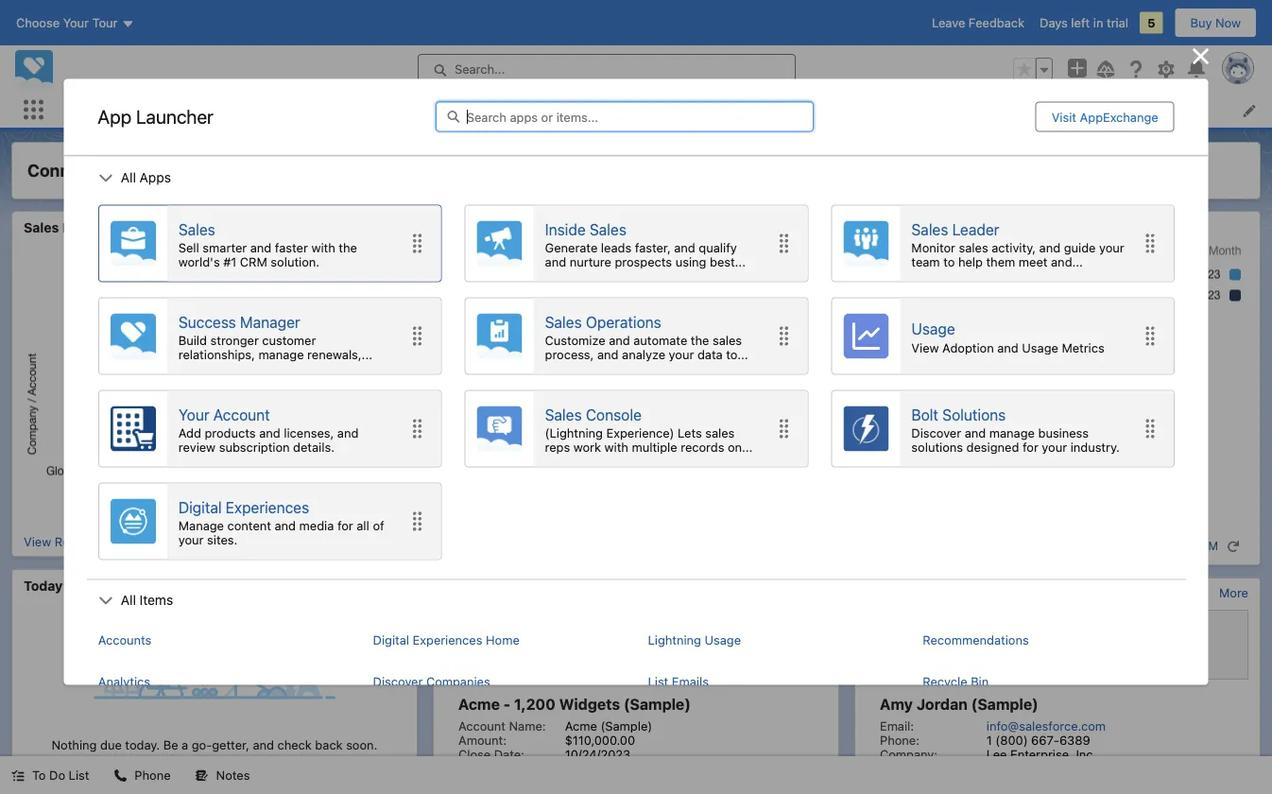 Task type: describe. For each thing, give the bounding box(es) containing it.
your inside sales operations customize and automate the sales process, and analyze your data to...
[[669, 347, 694, 361]]

discover inside 'link'
[[373, 674, 423, 688]]

do
[[49, 768, 65, 783]]

acme for acme - 1,200 widgets (sample)
[[459, 696, 500, 713]]

acme for acme (sample)
[[565, 719, 598, 733]]

digital for digital experiences home
[[373, 633, 409, 647]]

pipeline
[[484, 220, 536, 235]]

appexchange
[[1080, 110, 1159, 124]]

1 vertical spatial usage
[[1022, 340, 1059, 354]]

and inside sales leader monitor sales activity, and guide your team to help them meet and...
[[1039, 240, 1061, 254]]

text default image for notes
[[195, 769, 209, 783]]

bolt solutions discover and manage business solutions designed for your industry.
[[911, 405, 1120, 454]]

0 horizontal spatial your
[[139, 160, 176, 181]]

2 vertical spatial all
[[223, 768, 237, 783]]

phone
[[135, 768, 171, 783]]

manage inside bolt solutions discover and manage business solutions designed for your industry.
[[989, 425, 1035, 440]]

left
[[1072, 16, 1091, 30]]

and inside sales sell smarter and faster with the world's #1 crm solution.
[[250, 240, 271, 254]]

digital experiences manage content and media for all of your sites.
[[178, 498, 384, 546]]

lets
[[678, 425, 702, 440]]

today.
[[125, 738, 160, 752]]

all
[[356, 518, 369, 532]]

in
[[1094, 16, 1104, 30]]

sales left the person at the top of page
[[24, 220, 59, 235]]

1 (800) 667-6389
[[987, 733, 1091, 747]]

sales inside sales console (lightning experience) lets sales reps work with multiple records on...
[[705, 425, 735, 440]]

#1
[[223, 254, 236, 268]]

sales leader link
[[911, 217, 1127, 240]]

search... button
[[418, 54, 796, 84]]

today's
[[24, 578, 74, 593]]

success for success manager
[[64, 100, 128, 120]]

success manager build stronger customer relationships, manage renewals,...
[[178, 312, 372, 361]]

for inside bolt solutions discover and manage business solutions designed for your industry.
[[1023, 440, 1039, 454]]

and down "operations"
[[609, 333, 630, 347]]

connect with your customers
[[27, 160, 270, 181]]

products
[[204, 425, 255, 440]]

them
[[986, 254, 1015, 268]]

leads by source
[[867, 220, 974, 235]]

0 horizontal spatial leads
[[867, 220, 906, 235]]

multiple
[[632, 440, 677, 454]]

your inside sales leader monitor sales activity, and guide your team to help them meet and...
[[1099, 240, 1125, 254]]

text default image for all apps
[[98, 170, 113, 185]]

back
[[315, 738, 343, 752]]

(sample) down list emails
[[624, 696, 691, 713]]

list inside the 'list emails' link
[[648, 674, 668, 688]]

my for my leads
[[940, 624, 962, 642]]

contacts
[[456, 103, 508, 117]]

sales for sales
[[178, 220, 215, 238]]

discover companies link
[[373, 672, 625, 691]]

apps
[[139, 169, 171, 184]]

and left licenses,
[[259, 425, 280, 440]]

buy
[[1191, 16, 1213, 30]]

visit appexchange button
[[1036, 102, 1175, 132]]

licenses,
[[284, 425, 334, 440]]

show more my leads records element
[[1220, 586, 1249, 600]]

6389
[[1060, 733, 1091, 747]]

at for 1:​57
[[1163, 539, 1173, 553]]

nothing
[[52, 738, 97, 752]]

buy now
[[1191, 16, 1242, 30]]

content
[[227, 518, 271, 532]]

as for as of today at 12:​40 pm
[[268, 535, 282, 548]]

analytics
[[98, 674, 150, 688]]

calendar
[[659, 103, 710, 117]]

days left in trial
[[1040, 16, 1129, 30]]

sales sell smarter and faster with the world's #1 crm solution.
[[178, 220, 357, 268]]

of for as of today at 1:​57 pm
[[1114, 539, 1124, 553]]

to
[[32, 768, 46, 783]]

tasks
[[77, 578, 114, 593]]

0 vertical spatial with
[[100, 160, 135, 181]]

for inside digital experiences manage content and media for all of your sites.
[[337, 518, 353, 532]]

solution.
[[270, 254, 319, 268]]

2+ for my opportunities
[[518, 645, 532, 658]]

to
[[943, 254, 955, 268]]

application containing sales
[[86, 197, 1186, 567]]

view report link
[[24, 535, 93, 549]]

all items
[[120, 592, 173, 607]]

calendar list item
[[648, 93, 746, 128]]

more
[[1220, 586, 1249, 600]]

view for view report
[[24, 535, 51, 549]]

success manager link
[[178, 310, 393, 333]]

bolt
[[911, 405, 939, 423]]

soon.
[[346, 738, 378, 752]]

view for view all
[[192, 768, 220, 783]]

as of today at 12:​40 pm
[[268, 535, 398, 548]]

your account link
[[178, 403, 393, 425]]

sales leader monitor sales activity, and guide your team to help them meet and...
[[911, 220, 1125, 268]]

acme - 1,200 widgets (sample)
[[459, 696, 691, 713]]

(sample) down "bin"
[[972, 696, 1039, 713]]

leads inside the my leads 2+ items, sorted by name
[[966, 624, 1009, 642]]

pm for as of today at 12:​40 pm
[[381, 535, 398, 548]]

usage inside 'link'
[[705, 633, 741, 647]]

notes button
[[184, 757, 261, 794]]

view inside "usage view adoption and usage metrics"
[[911, 340, 939, 354]]

opportunities
[[544, 624, 646, 642]]

my opportunities 2+ items, sorted by opportunity name
[[518, 624, 723, 658]]

report
[[55, 535, 93, 549]]

of for as of today at 12:​40 pm
[[285, 535, 296, 548]]

sales console link
[[545, 403, 760, 425]]

feedback
[[969, 16, 1025, 30]]

console
[[586, 405, 641, 423]]

discover companies
[[373, 674, 490, 688]]

details.
[[293, 440, 334, 454]]

analyze
[[622, 347, 665, 361]]

sorted for leads
[[993, 645, 1027, 658]]

enterprise,
[[1011, 747, 1073, 761]]

more link
[[1220, 586, 1249, 600]]

to do list button
[[0, 757, 101, 794]]

app launcher
[[98, 106, 214, 128]]

1 horizontal spatial by
[[909, 220, 925, 235]]

and inside bolt solutions discover and manage business solutions designed for your industry.
[[965, 425, 986, 440]]

visit appexchange
[[1052, 110, 1159, 124]]

leave
[[932, 16, 966, 30]]

close
[[459, 747, 491, 761]]

media
[[299, 518, 334, 532]]

solutions
[[911, 440, 963, 454]]

the inside sales operations customize and automate the sales process, and analyze your data to...
[[691, 333, 709, 347]]

inside
[[545, 220, 585, 238]]

digital for digital experiences manage content and media for all of your sites.
[[178, 498, 221, 516]]

nothing due today. be a go-getter, and check back soon.
[[52, 738, 378, 752]]

by for my opportunities
[[609, 645, 622, 658]]

your inside digital experiences manage content and media for all of your sites.
[[178, 532, 203, 546]]

sales for sales operations
[[545, 312, 582, 330]]

1 horizontal spatial usage
[[911, 320, 955, 338]]

world's
[[178, 254, 220, 268]]

by for my leads
[[1031, 645, 1044, 658]]

sales for sales console
[[545, 405, 582, 423]]

667-
[[1032, 733, 1060, 747]]

view all link
[[192, 768, 237, 783]]

sales operations customize and automate the sales process, and analyze your data to...
[[545, 312, 748, 361]]

and left analyze
[[597, 347, 618, 361]]

jordan
[[917, 696, 968, 713]]

industry.
[[1071, 440, 1120, 454]]

contracts list item
[[544, 93, 648, 128]]

with inside sales sell smarter and faster with the world's #1 crm solution.
[[311, 240, 335, 254]]

of inside digital experiences manage content and media for all of your sites.
[[372, 518, 384, 532]]

name inside the my leads 2+ items, sorted by name
[[1047, 645, 1078, 658]]

account inside the 'your account add products and licenses, and review subscription details.'
[[213, 405, 270, 423]]

1 horizontal spatial account
[[459, 719, 506, 733]]

success for success manager build stronger customer relationships, manage renewals,...
[[178, 312, 236, 330]]

all for all apps
[[120, 169, 136, 184]]

sales inside inside sales generate leads faster, and qualify and nurture prospects using best...
[[589, 220, 626, 238]]

team
[[911, 254, 940, 268]]

opportunity
[[625, 645, 689, 658]]

due
[[100, 738, 122, 752]]

calendar link
[[648, 93, 722, 128]]

records
[[681, 440, 724, 454]]

(800)
[[996, 733, 1028, 747]]

prospects
[[615, 254, 672, 268]]

lightning usage
[[648, 633, 741, 647]]

text default image
[[1227, 540, 1241, 553]]

days
[[1040, 16, 1068, 30]]

and right details.
[[337, 425, 358, 440]]

nurture
[[569, 254, 611, 268]]



Task type: vqa. For each thing, say whether or not it's contained in the screenshot.


Task type: locate. For each thing, give the bounding box(es) containing it.
list containing contacts
[[222, 93, 1273, 128]]

items, up "bin"
[[957, 645, 990, 658]]

info@salesforce.com link
[[987, 719, 1106, 733]]

items, inside my opportunities 2+ items, sorted by opportunity name
[[535, 645, 568, 658]]

digital up manage in the left bottom of the page
[[178, 498, 221, 516]]

stronger
[[210, 333, 258, 347]]

inverse image
[[1190, 45, 1213, 68]]

2 sorted from the left
[[993, 645, 1027, 658]]

sales for sales leader
[[911, 220, 948, 238]]

0 horizontal spatial my
[[518, 624, 540, 642]]

today down media
[[299, 535, 331, 548]]

with right work
[[604, 440, 628, 454]]

leave feedback link
[[932, 16, 1025, 30]]

0 horizontal spatial today
[[299, 535, 331, 548]]

manage
[[258, 347, 304, 361], [989, 425, 1035, 440]]

sorted up recycle bin link
[[993, 645, 1027, 658]]

sales inside sales operations customize and automate the sales process, and analyze your data to...
[[713, 333, 742, 347]]

at
[[334, 535, 345, 548], [1163, 539, 1173, 553]]

1 vertical spatial manager
[[240, 312, 300, 330]]

0 horizontal spatial for
[[337, 518, 353, 532]]

name up recycle bin link
[[1047, 645, 1078, 658]]

my up recycle bin
[[940, 624, 962, 642]]

1 vertical spatial success
[[178, 312, 236, 330]]

1 sorted from the left
[[571, 645, 606, 658]]

manager up the customer
[[240, 312, 300, 330]]

1 horizontal spatial sorted
[[993, 645, 1027, 658]]

2 horizontal spatial of
[[1114, 539, 1124, 553]]

(sample)
[[624, 696, 691, 713], [972, 696, 1039, 713], [601, 719, 653, 733]]

smarter
[[202, 240, 247, 254]]

team pipeline
[[445, 220, 536, 235]]

usage
[[911, 320, 955, 338], [1022, 340, 1059, 354], [705, 633, 741, 647]]

name inside my opportunities 2+ items, sorted by opportunity name
[[692, 645, 723, 658]]

today for 1:​57
[[1128, 539, 1160, 553]]

as left "1:​57"
[[1097, 539, 1110, 553]]

application
[[86, 197, 1186, 567]]

at left 12:​40
[[334, 535, 345, 548]]

list down opportunity
[[648, 674, 668, 688]]

1 horizontal spatial 2+
[[940, 645, 954, 658]]

list right do
[[69, 768, 89, 783]]

0 horizontal spatial name
[[692, 645, 723, 658]]

0 vertical spatial acme
[[459, 696, 500, 713]]

account up close
[[459, 719, 506, 733]]

sorted for opportunities
[[571, 645, 606, 658]]

sales inside sales leader monitor sales activity, and guide your team to help them meet and...
[[959, 240, 988, 254]]

subscription
[[219, 440, 289, 454]]

automate
[[633, 333, 687, 347]]

acme (sample)
[[565, 719, 653, 733]]

2+ up the recycle in the bottom of the page
[[940, 645, 954, 658]]

1 horizontal spatial leads
[[966, 624, 1009, 642]]

2+ inside my opportunities 2+ items, sorted by opportunity name
[[518, 645, 532, 658]]

and down solutions
[[965, 425, 986, 440]]

text default image left all apps
[[98, 170, 113, 185]]

1 horizontal spatial experiences
[[412, 633, 482, 647]]

0 vertical spatial the
[[338, 240, 357, 254]]

monitor
[[911, 240, 956, 254]]

success up build
[[178, 312, 236, 330]]

as down content
[[268, 535, 282, 548]]

build
[[178, 333, 207, 347]]

experiences for digital experiences home
[[412, 633, 482, 647]]

2 horizontal spatial view
[[911, 340, 939, 354]]

1 vertical spatial list
[[69, 768, 89, 783]]

recycle bin
[[923, 674, 989, 688]]

buy now button
[[1175, 8, 1258, 38]]

1 horizontal spatial pm
[[1202, 539, 1219, 553]]

0 horizontal spatial pm
[[381, 535, 398, 548]]

close date:
[[459, 747, 525, 761]]

review
[[178, 440, 215, 454]]

0 vertical spatial discover
[[911, 425, 961, 440]]

all down 'getter,'
[[223, 768, 237, 783]]

your left sites.
[[178, 532, 203, 546]]

customers
[[180, 160, 270, 181]]

date:
[[494, 747, 525, 761]]

0 vertical spatial manager
[[133, 100, 200, 120]]

and left guide
[[1039, 240, 1061, 254]]

0 horizontal spatial view
[[24, 535, 51, 549]]

for left all
[[337, 518, 353, 532]]

2 horizontal spatial by
[[1031, 645, 1044, 658]]

usage up adoption
[[911, 320, 955, 338]]

today for 12:​40
[[299, 535, 331, 548]]

your inside bolt solutions discover and manage business solutions designed for your industry.
[[1042, 440, 1067, 454]]

manager right app
[[133, 100, 200, 120]]

of right all
[[372, 518, 384, 532]]

your left the data
[[669, 347, 694, 361]]

digital experiences home link
[[373, 631, 625, 649]]

sorted inside my opportunities 2+ items, sorted by opportunity name
[[571, 645, 606, 658]]

1 items, from the left
[[535, 645, 568, 658]]

your right guide
[[1099, 240, 1125, 254]]

account up products
[[213, 405, 270, 423]]

0 vertical spatial sales
[[959, 240, 988, 254]]

accounts
[[98, 633, 151, 647]]

2+ inside the my leads 2+ items, sorted by name
[[940, 645, 954, 658]]

leader
[[952, 220, 999, 238]]

text default image inside all apps dropdown button
[[98, 170, 113, 185]]

1 horizontal spatial digital
[[373, 633, 409, 647]]

customer
[[262, 333, 316, 347]]

discover down bolt
[[911, 425, 961, 440]]

as
[[268, 535, 282, 548], [1097, 539, 1110, 553]]

0 horizontal spatial manager
[[133, 100, 200, 120]]

manager
[[133, 100, 200, 120], [240, 312, 300, 330]]

discover
[[911, 425, 961, 440], [373, 674, 423, 688]]

with left apps
[[100, 160, 135, 181]]

items, for opportunities
[[535, 645, 568, 658]]

manage down solutions
[[989, 425, 1035, 440]]

recycle bin link
[[923, 672, 1175, 691]]

discover inside bolt solutions discover and manage business solutions designed for your industry.
[[911, 425, 961, 440]]

of left "1:​57"
[[1114, 539, 1124, 553]]

by up monitor
[[909, 220, 925, 235]]

and right adoption
[[997, 340, 1019, 354]]

sorted inside the my leads 2+ items, sorted by name
[[993, 645, 1027, 658]]

and left media
[[274, 518, 296, 532]]

all left apps
[[120, 169, 136, 184]]

view down the go-
[[192, 768, 220, 783]]

2 items, from the left
[[957, 645, 990, 658]]

sales
[[178, 220, 215, 238], [589, 220, 626, 238], [911, 220, 948, 238], [24, 220, 59, 235], [545, 312, 582, 330], [545, 405, 582, 423]]

2 my from the left
[[940, 624, 962, 642]]

0 horizontal spatial with
[[100, 160, 135, 181]]

0 horizontal spatial account
[[213, 405, 270, 423]]

0 horizontal spatial by
[[609, 645, 622, 658]]

1 vertical spatial leads
[[966, 624, 1009, 642]]

bin
[[971, 674, 989, 688]]

visit
[[1052, 110, 1077, 124]]

pm right 12:​40
[[381, 535, 398, 548]]

experiences up 'companies'
[[412, 633, 482, 647]]

contacts list item
[[445, 93, 544, 128]]

of down digital experiences link
[[285, 535, 296, 548]]

person
[[62, 220, 108, 235]]

1 horizontal spatial discover
[[911, 425, 961, 440]]

0 horizontal spatial sorted
[[571, 645, 606, 658]]

usage link
[[911, 317, 1105, 340]]

text default image inside all items dropdown button
[[98, 593, 113, 608]]

1 name from the left
[[692, 645, 723, 658]]

2 2+ from the left
[[940, 645, 954, 658]]

1 horizontal spatial items,
[[957, 645, 990, 658]]

faster,
[[635, 240, 671, 254]]

and down inside
[[545, 254, 566, 268]]

your account add products and licenses, and review subscription details.
[[178, 405, 358, 454]]

-
[[504, 696, 511, 713]]

leads
[[867, 220, 906, 235], [966, 624, 1009, 642]]

name:
[[509, 719, 546, 733]]

1 horizontal spatial list
[[648, 674, 668, 688]]

text default image for all items
[[98, 593, 113, 608]]

0 vertical spatial account
[[213, 405, 270, 423]]

1 horizontal spatial my
[[940, 624, 962, 642]]

recommendations
[[923, 633, 1029, 647]]

0 vertical spatial leads
[[867, 220, 906, 235]]

and left faster
[[250, 240, 271, 254]]

leads left source
[[867, 220, 906, 235]]

0 vertical spatial digital
[[178, 498, 221, 516]]

1 vertical spatial all
[[120, 592, 136, 607]]

your up add
[[178, 405, 209, 423]]

success inside 'success manager build stronger customer relationships, manage renewals,...'
[[178, 312, 236, 330]]

and inside "usage view adoption and usage metrics"
[[997, 340, 1019, 354]]

text default image
[[98, 170, 113, 185], [98, 593, 113, 608], [11, 769, 25, 783], [114, 769, 127, 783], [195, 769, 209, 783]]

success manager
[[64, 100, 200, 120]]

0 vertical spatial your
[[139, 160, 176, 181]]

and left check
[[253, 738, 274, 752]]

1 vertical spatial discover
[[373, 674, 423, 688]]

source
[[928, 220, 974, 235]]

0 vertical spatial all
[[120, 169, 136, 184]]

sales link
[[178, 217, 393, 240]]

0 horizontal spatial 2+
[[518, 645, 532, 658]]

text default image left all items at left
[[98, 593, 113, 608]]

1 vertical spatial experiences
[[412, 633, 482, 647]]

1 horizontal spatial today
[[1128, 539, 1160, 553]]

manager inside 'success manager build stronger customer relationships, manage renewals,...'
[[240, 312, 300, 330]]

sorted
[[571, 645, 606, 658], [993, 645, 1027, 658]]

the right solution.
[[338, 240, 357, 254]]

manager for success manager build stronger customer relationships, manage renewals,...
[[240, 312, 300, 330]]

2 horizontal spatial usage
[[1022, 340, 1059, 354]]

text default image inside to do list "button"
[[11, 769, 25, 783]]

2 vertical spatial with
[[604, 440, 628, 454]]

usage right lightning on the right
[[705, 633, 741, 647]]

1 vertical spatial view
[[24, 535, 51, 549]]

0 horizontal spatial success
[[64, 100, 128, 120]]

1
[[987, 733, 993, 747]]

1 vertical spatial account
[[459, 719, 506, 733]]

1 horizontal spatial manager
[[240, 312, 300, 330]]

0 horizontal spatial acme
[[459, 696, 500, 713]]

my inside the my leads 2+ items, sorted by name
[[940, 624, 962, 642]]

sales up (lightning
[[545, 405, 582, 423]]

your left industry.
[[1042, 440, 1067, 454]]

1 horizontal spatial name
[[1047, 645, 1078, 658]]

1 horizontal spatial acme
[[565, 719, 598, 733]]

app
[[98, 106, 132, 128]]

today left "1:​57"
[[1128, 539, 1160, 553]]

as for as of today at 1:​57 pm
[[1097, 539, 1110, 553]]

0 vertical spatial manage
[[258, 347, 304, 361]]

sales inside sales operations customize and automate the sales process, and analyze your data to...
[[545, 312, 582, 330]]

acme down the acme - 1,200 widgets (sample) in the bottom of the page
[[565, 719, 598, 733]]

name up emails
[[692, 645, 723, 658]]

relationships,
[[178, 347, 255, 361]]

2 name from the left
[[1047, 645, 1078, 658]]

usage left metrics
[[1022, 340, 1059, 354]]

renewals,...
[[307, 347, 372, 361]]

5
[[1148, 16, 1156, 30]]

2+ for my leads
[[940, 645, 954, 658]]

sales up monitor
[[911, 220, 948, 238]]

and right faster,
[[674, 240, 695, 254]]

1 vertical spatial your
[[178, 405, 209, 423]]

manager for success manager
[[133, 100, 200, 120]]

1 horizontal spatial for
[[1023, 440, 1039, 454]]

guide
[[1064, 240, 1096, 254]]

sales down leader
[[959, 240, 988, 254]]

digital experiences home
[[373, 633, 519, 647]]

sales right the lets
[[705, 425, 735, 440]]

text default image for to do list
[[11, 769, 25, 783]]

1 vertical spatial manage
[[989, 425, 1035, 440]]

0 horizontal spatial usage
[[705, 633, 741, 647]]

2 vertical spatial view
[[192, 768, 220, 783]]

with inside sales console (lightning experience) lets sales reps work with multiple records on...
[[604, 440, 628, 454]]

1 vertical spatial for
[[337, 518, 353, 532]]

0 vertical spatial success
[[64, 100, 128, 120]]

sales up the leads
[[589, 220, 626, 238]]

manage down "success manager" link
[[258, 347, 304, 361]]

my
[[518, 624, 540, 642], [940, 624, 962, 642]]

sales
[[959, 240, 988, 254], [713, 333, 742, 347], [705, 425, 735, 440]]

1 vertical spatial digital
[[373, 633, 409, 647]]

2 horizontal spatial with
[[604, 440, 628, 454]]

crm
[[240, 254, 267, 268]]

acme left the - at the left of page
[[459, 696, 500, 713]]

1 horizontal spatial the
[[691, 333, 709, 347]]

launcher
[[136, 106, 214, 128]]

0 horizontal spatial at
[[334, 535, 345, 548]]

text default image inside phone button
[[114, 769, 127, 783]]

and inside digital experiences manage content and media for all of your sites.
[[274, 518, 296, 532]]

1 horizontal spatial as
[[1097, 539, 1110, 553]]

digital inside digital experiences manage content and media for all of your sites.
[[178, 498, 221, 516]]

1 2+ from the left
[[518, 645, 532, 658]]

view left adoption
[[911, 340, 939, 354]]

0 horizontal spatial discover
[[373, 674, 423, 688]]

faster
[[275, 240, 308, 254]]

1 horizontal spatial success
[[178, 312, 236, 330]]

qualify
[[699, 240, 737, 254]]

sales inside sales console (lightning experience) lets sales reps work with multiple records on...
[[545, 405, 582, 423]]

0 horizontal spatial the
[[338, 240, 357, 254]]

by up recycle bin link
[[1031, 645, 1044, 658]]

1 horizontal spatial of
[[372, 518, 384, 532]]

list
[[222, 93, 1273, 128]]

my inside my opportunities 2+ items, sorted by opportunity name
[[518, 624, 540, 642]]

1 vertical spatial sales
[[713, 333, 742, 347]]

company:
[[880, 747, 938, 761]]

0 horizontal spatial manage
[[258, 347, 304, 361]]

text default image inside notes button
[[195, 769, 209, 783]]

1 my from the left
[[518, 624, 540, 642]]

add
[[178, 425, 201, 440]]

0 horizontal spatial as
[[268, 535, 282, 548]]

text default image left to
[[11, 769, 25, 783]]

0 vertical spatial usage
[[911, 320, 955, 338]]

companies
[[426, 674, 490, 688]]

discover left 'companies'
[[373, 674, 423, 688]]

2 vertical spatial usage
[[705, 633, 741, 647]]

all for all items
[[120, 592, 136, 607]]

experiences for digital experiences manage content and media for all of your sites.
[[225, 498, 309, 516]]

my for my opportunities
[[518, 624, 540, 642]]

0 vertical spatial view
[[911, 340, 939, 354]]

the inside sales sell smarter and faster with the world's #1 crm solution.
[[338, 240, 357, 254]]

sorted down opportunities
[[571, 645, 606, 658]]

sales up sell
[[178, 220, 215, 238]]

experiences up content
[[225, 498, 309, 516]]

on...
[[728, 440, 753, 454]]

leads up "bin"
[[966, 624, 1009, 642]]

experiences inside digital experiences manage content and media for all of your sites.
[[225, 498, 309, 516]]

1 horizontal spatial with
[[311, 240, 335, 254]]

0 horizontal spatial items,
[[535, 645, 568, 658]]

connect
[[27, 160, 96, 181]]

items, down opportunities
[[535, 645, 568, 658]]

inside sales link
[[545, 217, 760, 240]]

1 horizontal spatial view
[[192, 768, 220, 783]]

pm right "1:​57"
[[1202, 539, 1219, 553]]

your inside the 'your account add products and licenses, and review subscription details.'
[[178, 405, 209, 423]]

(sample) up 10/24/2023
[[601, 719, 653, 733]]

0 horizontal spatial experiences
[[225, 498, 309, 516]]

today's tasks
[[24, 578, 114, 593]]

0 horizontal spatial digital
[[178, 498, 221, 516]]

search...
[[455, 62, 505, 76]]

0 horizontal spatial of
[[285, 535, 296, 548]]

with right faster
[[311, 240, 335, 254]]

all left items
[[120, 592, 136, 607]]

1 vertical spatial with
[[311, 240, 335, 254]]

sales inside sales leader monitor sales activity, and guide your team to help them meet and...
[[911, 220, 948, 238]]

0 vertical spatial for
[[1023, 440, 1039, 454]]

manage inside 'success manager build stronger customer relationships, manage renewals,...'
[[258, 347, 304, 361]]

(lightning
[[545, 425, 603, 440]]

leads
[[601, 240, 631, 254]]

group
[[1014, 58, 1053, 80]]

for down bolt solutions link
[[1023, 440, 1039, 454]]

1 horizontal spatial your
[[178, 405, 209, 423]]

the right automate
[[691, 333, 709, 347]]

text default image down the go-
[[195, 769, 209, 783]]

Search apps or items... search field
[[436, 102, 814, 132]]

pm for as of today at 1:​57 pm
[[1202, 539, 1219, 553]]

items, for leads
[[957, 645, 990, 658]]

my leads 2+ items, sorted by name
[[940, 624, 1078, 658]]

your down app launcher
[[139, 160, 176, 181]]

0 horizontal spatial list
[[69, 768, 89, 783]]

success up connect
[[64, 100, 128, 120]]

sales right automate
[[713, 333, 742, 347]]

text default image for phone
[[114, 769, 127, 783]]

0 vertical spatial experiences
[[225, 498, 309, 516]]

sales person activity
[[24, 220, 161, 235]]

recommendations link
[[923, 631, 1175, 649]]

by down opportunities
[[609, 645, 622, 658]]

contracts
[[555, 103, 612, 117]]

view left report
[[24, 535, 51, 549]]

items, inside the my leads 2+ items, sorted by name
[[957, 645, 990, 658]]

at for 12:​40
[[334, 535, 345, 548]]

at left "1:​57"
[[1163, 539, 1173, 553]]

sales up customize
[[545, 312, 582, 330]]

text default image down due
[[114, 769, 127, 783]]

notes
[[216, 768, 250, 783]]

0 vertical spatial list
[[648, 674, 668, 688]]

1 horizontal spatial manage
[[989, 425, 1035, 440]]

digital up discover companies
[[373, 633, 409, 647]]

view all
[[192, 768, 237, 783]]

1 horizontal spatial at
[[1163, 539, 1173, 553]]

2 vertical spatial sales
[[705, 425, 735, 440]]

today
[[299, 535, 331, 548], [1128, 539, 1160, 553]]

1 vertical spatial the
[[691, 333, 709, 347]]

solutions
[[942, 405, 1006, 423]]

by inside the my leads 2+ items, sorted by name
[[1031, 645, 1044, 658]]

sales inside sales sell smarter and faster with the world's #1 crm solution.
[[178, 220, 215, 238]]

list inside to do list "button"
[[69, 768, 89, 783]]

2+ up the discover companies 'link'
[[518, 645, 532, 658]]

as of today at 1:​57 pm
[[1097, 539, 1219, 553]]

by inside my opportunities 2+ items, sorted by opportunity name
[[609, 645, 622, 658]]

process,
[[545, 347, 594, 361]]

my up the discover companies 'link'
[[518, 624, 540, 642]]

1 vertical spatial acme
[[565, 719, 598, 733]]

adoption
[[942, 340, 994, 354]]



